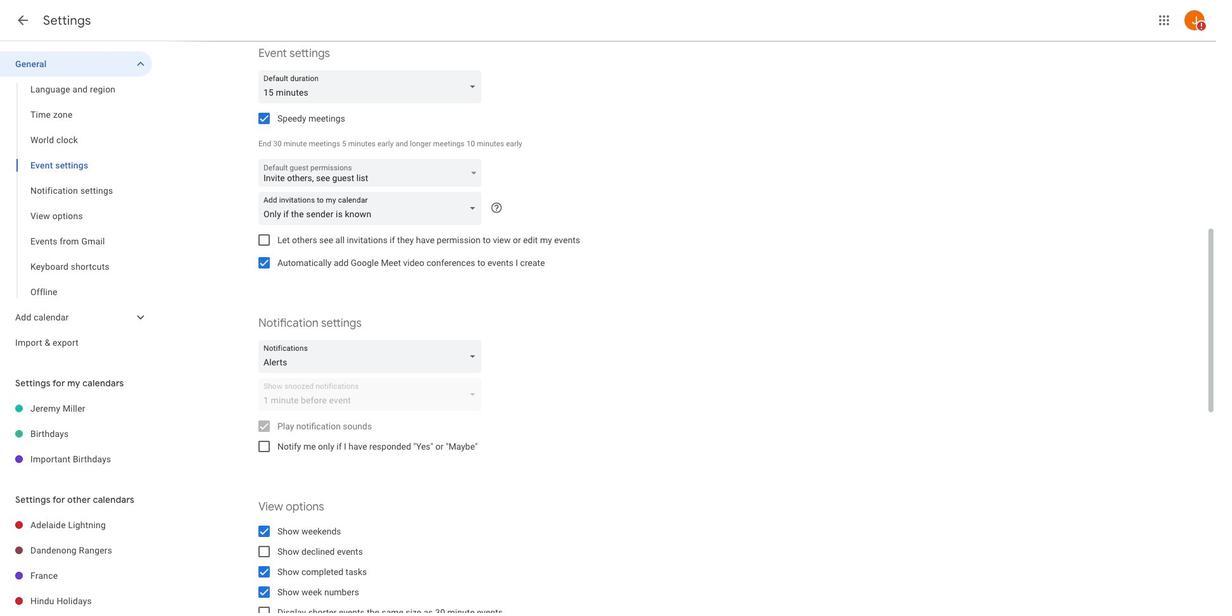 Task type: vqa. For each thing, say whether or not it's contained in the screenshot.
for
no



Task type: describe. For each thing, give the bounding box(es) containing it.
birthdays tree item
[[0, 421, 152, 447]]

1 tree from the top
[[0, 51, 152, 355]]

hindu holidays tree item
[[0, 589, 152, 613]]

important birthdays tree item
[[0, 447, 152, 472]]

dandenong rangers tree item
[[0, 538, 152, 563]]

2 tree from the top
[[0, 396, 152, 472]]



Task type: locate. For each thing, give the bounding box(es) containing it.
1 vertical spatial tree
[[0, 396, 152, 472]]

general tree item
[[0, 51, 152, 77]]

None field
[[258, 70, 487, 103], [258, 192, 487, 225], [258, 340, 487, 373], [258, 70, 487, 103], [258, 192, 487, 225], [258, 340, 487, 373]]

heading
[[43, 13, 91, 29]]

3 tree from the top
[[0, 513, 152, 613]]

jeremy miller tree item
[[0, 396, 152, 421]]

tree
[[0, 51, 152, 355], [0, 396, 152, 472], [0, 513, 152, 613]]

france tree item
[[0, 563, 152, 589]]

adelaide lightning tree item
[[0, 513, 152, 538]]

0 vertical spatial tree
[[0, 51, 152, 355]]

go back image
[[15, 13, 30, 28]]

group
[[0, 77, 152, 305]]

2 vertical spatial tree
[[0, 513, 152, 613]]



